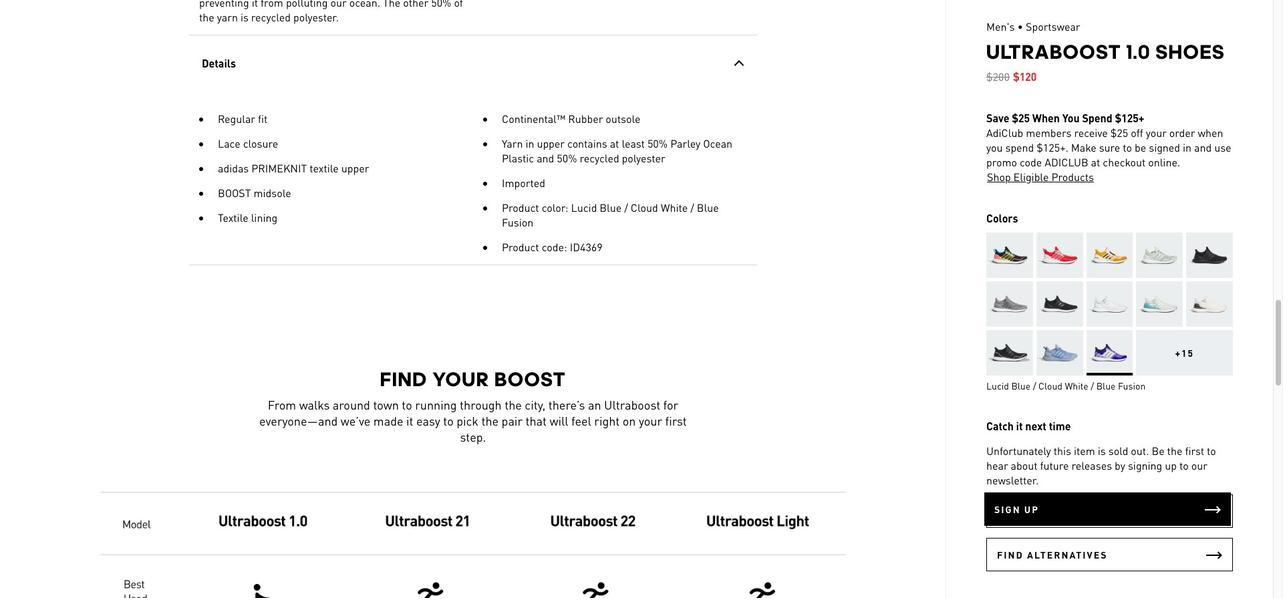 Task type: vqa. For each thing, say whether or not it's contained in the screenshot.
unlimited
no



Task type: describe. For each thing, give the bounding box(es) containing it.
find alternatives button
[[987, 538, 1233, 572]]

your inside find your boost from walks around town to running through the city, there's an ultraboost for everyone—and we've made it easy to pick the pair that will feel right on your first step.
[[639, 413, 662, 428]]

it inside find your boost from walks around town to running through the city, there's an ultraboost for everyone—and we've made it easy to pick the pair that will feel right on your first step.
[[406, 413, 413, 428]]

+15
[[1176, 347, 1195, 359]]

checkout
[[1103, 155, 1146, 169]]

1 vertical spatial 50%
[[557, 151, 577, 165]]

order
[[1170, 126, 1196, 140]]

up inside unfortunately this item is sold out. be the first to hear about future releases by signing up to our newsletter.
[[1165, 459, 1177, 473]]

sportswear
[[1026, 19, 1081, 33]]

shop
[[987, 170, 1011, 184]]

and inside save $25 when you spend $125+ adiclub members receive $25 off your order when you spend $125+. make sure to be signed in and use promo code adiclub at checkout online. shop eligible products
[[1195, 140, 1212, 154]]

/ down parley
[[690, 200, 694, 214]]

midsole
[[253, 186, 291, 200]]

your
[[432, 367, 489, 391]]

find your boost from walks around town to running through the city, there's an ultraboost for everyone—and we've made it easy to pick the pair that will feel right on your first step.
[[259, 367, 687, 444]]

fit
[[258, 111, 267, 125]]

blue down product color: core black / core black / wonder quartz image
[[1012, 380, 1031, 392]]

yarn
[[502, 136, 523, 150]]

plastic
[[502, 151, 534, 165]]

feel
[[571, 413, 591, 428]]

easy
[[416, 413, 440, 428]]

when
[[1033, 111, 1060, 125]]

off
[[1131, 126, 1144, 140]]

lining
[[251, 210, 277, 224]]

save $25 when you spend $125+ adiclub members receive $25 off your order when you spend $125+. make sure to be signed in and use promo code adiclub at checkout online. shop eligible products
[[987, 111, 1232, 184]]

lucid inside product color: lucid blue / cloud white / blue fusion
[[571, 200, 597, 214]]

that
[[525, 413, 546, 428]]

your inside save $25 when you spend $125+ adiclub members receive $25 off your order when you spend $125+. make sure to be signed in and use promo code adiclub at checkout online. shop eligible products
[[1146, 126, 1167, 140]]

continental™ rubber outsole
[[502, 111, 640, 125]]

rubber
[[568, 111, 603, 125]]

sure
[[1099, 140, 1121, 154]]

0 vertical spatial 50%
[[647, 136, 668, 150]]

code:
[[542, 240, 567, 254]]

is
[[1098, 444, 1106, 458]]

regular fit
[[218, 111, 267, 125]]

yarn in upper contains at least 50% parley ocean plastic and 50% recycled polyester
[[502, 136, 732, 165]]

save
[[987, 111, 1010, 125]]

textile
[[309, 161, 338, 175]]

time
[[1049, 419, 1071, 433]]

step.
[[460, 429, 486, 444]]

product color: active red / active red / core black image
[[1037, 233, 1083, 278]]

promo
[[987, 155, 1017, 169]]

first inside find your boost from walks around town to running through the city, there's an ultraboost for everyone—and we've made it easy to pick the pair that will feel right on your first step.
[[665, 413, 687, 428]]

outsole
[[606, 111, 640, 125]]

running
[[415, 397, 457, 412]]

ultraboost inside men's • sportswear ultraboost 1.0 shoes $200 $120
[[987, 40, 1122, 64]]

hear
[[987, 459, 1009, 473]]

contains
[[567, 136, 607, 150]]

future
[[1041, 459, 1069, 473]]

we've
[[340, 413, 370, 428]]

textile lining
[[218, 210, 277, 224]]

newsletter.
[[987, 473, 1039, 487]]

unfortunately this item is sold out. be the first to hear about future releases by signing up to our newsletter.
[[987, 444, 1217, 487]]

regular
[[218, 111, 255, 125]]

/ down polyester
[[624, 200, 628, 214]]

product color: cloud white / team maroon / team colleg gold image
[[1087, 233, 1133, 278]]

primeknit
[[251, 161, 307, 175]]

product color: lucid blue / cloud white / blue fusion
[[502, 200, 719, 229]]

1 vertical spatial product color: core black / core black / beam green image
[[1037, 281, 1083, 327]]

in inside save $25 when you spend $125+ adiclub members receive $25 off your order when you spend $125+. make sure to be signed in and use promo code adiclub at checkout online. shop eligible products
[[1183, 140, 1192, 154]]

1 horizontal spatial it
[[1016, 419, 1023, 433]]

find
[[380, 367, 427, 391]]

lace closure
[[218, 136, 278, 150]]

item
[[1074, 444, 1096, 458]]

product color: off white / off white / core black image
[[1187, 281, 1233, 327]]

product color: cloud white / cloud white / cloud white image
[[1087, 281, 1133, 327]]

walks
[[299, 397, 329, 412]]

$120
[[1013, 70, 1037, 84]]

town
[[373, 397, 399, 412]]

to left pick
[[443, 413, 453, 428]]

lucid blue / cloud white / blue fusion
[[987, 380, 1146, 392]]

our
[[1192, 459, 1208, 473]]

products
[[1052, 170, 1094, 184]]

spend
[[1006, 140, 1034, 154]]

$125+
[[1115, 111, 1145, 125]]

sold
[[1109, 444, 1129, 458]]

product color: blue dawn / blue dawn / blue fusion image
[[1037, 330, 1083, 376]]

to left the our
[[1180, 459, 1189, 473]]

right
[[594, 413, 620, 428]]

$200
[[987, 70, 1010, 84]]

product color: linen green / linen green / silver green image
[[1137, 233, 1183, 278]]

1 horizontal spatial product color: core black / core black / beam green image
[[1187, 233, 1233, 278]]

releases
[[1072, 459, 1112, 473]]

boost midsole
[[218, 186, 291, 200]]

next
[[1026, 419, 1047, 433]]

signed
[[1149, 140, 1181, 154]]

to inside save $25 when you spend $125+ adiclub members receive $25 off your order when you spend $125+. make sure to be signed in and use promo code adiclub at checkout online. shop eligible products
[[1123, 140, 1132, 154]]

be
[[1135, 140, 1147, 154]]

adidas
[[218, 161, 249, 175]]

polyester
[[622, 151, 665, 165]]

1 horizontal spatial the
[[505, 397, 522, 412]]

members
[[1026, 126, 1072, 140]]

at inside save $25 when you spend $125+ adiclub members receive $25 off your order when you spend $125+. make sure to be signed in and use promo code adiclub at checkout online. shop eligible products
[[1091, 155, 1101, 169]]

closure
[[243, 136, 278, 150]]

0 horizontal spatial the
[[481, 413, 498, 428]]

unfortunately
[[987, 444, 1051, 458]]

ocean
[[703, 136, 732, 150]]

product color: lucid blue / cloud white / blue fusion image
[[1087, 330, 1133, 376]]



Task type: locate. For each thing, give the bounding box(es) containing it.
0 horizontal spatial upper
[[341, 161, 369, 175]]

parley
[[670, 136, 700, 150]]

fusion
[[502, 215, 533, 229], [1118, 380, 1146, 392]]

1 horizontal spatial up
[[1165, 459, 1177, 473]]

1 horizontal spatial upper
[[537, 136, 565, 150]]

shop eligible products link
[[987, 170, 1095, 185]]

about
[[1011, 459, 1038, 473]]

1 horizontal spatial at
[[1091, 155, 1101, 169]]

1 vertical spatial your
[[639, 413, 662, 428]]

2 product from the top
[[502, 240, 539, 254]]

0 horizontal spatial your
[[639, 413, 662, 428]]

it left "next"
[[1016, 419, 1023, 433]]

/ down product color: lucid blue / cloud white / blue fusion image
[[1091, 380, 1094, 392]]

when
[[1198, 126, 1224, 140]]

0 vertical spatial at
[[610, 136, 619, 150]]

0 horizontal spatial $25
[[1012, 111, 1030, 125]]

in right yarn
[[525, 136, 534, 150]]

boost inside find your boost from walks around town to running through the city, there's an ultraboost for everyone—and we've made it easy to pick the pair that will feel right on your first step.
[[494, 367, 566, 391]]

1 vertical spatial lucid
[[987, 380, 1009, 392]]

50% down contains
[[557, 151, 577, 165]]

0 horizontal spatial in
[[525, 136, 534, 150]]

1 vertical spatial first
[[1185, 444, 1205, 458]]

in
[[525, 136, 534, 150], [1183, 140, 1192, 154]]

it left easy
[[406, 413, 413, 428]]

pick
[[456, 413, 478, 428]]

product inside product color: lucid blue / cloud white / blue fusion
[[502, 200, 539, 214]]

+15 button
[[1137, 330, 1233, 376]]

least
[[622, 136, 645, 150]]

product for product color: lucid blue / cloud white / blue fusion
[[502, 200, 539, 214]]

0 vertical spatial boost
[[218, 186, 251, 200]]

around
[[332, 397, 370, 412]]

first down for on the bottom of the page
[[665, 413, 687, 428]]

upper down 'continental™'
[[537, 136, 565, 150]]

lucid
[[571, 200, 597, 214], [987, 380, 1009, 392]]

details button
[[189, 35, 757, 91]]

cloud down polyester
[[631, 200, 658, 214]]

1 vertical spatial cloud
[[1039, 380, 1063, 392]]

1 vertical spatial product
[[502, 240, 539, 254]]

cloud
[[631, 200, 658, 214], [1039, 380, 1063, 392]]

0 horizontal spatial first
[[665, 413, 687, 428]]

0 horizontal spatial fusion
[[502, 215, 533, 229]]

city,
[[525, 397, 545, 412]]

cloud down product color: blue dawn / blue dawn / blue fusion image
[[1039, 380, 1063, 392]]

•
[[1018, 19, 1023, 33]]

up
[[1165, 459, 1177, 473], [1025, 503, 1039, 515]]

0 horizontal spatial it
[[406, 413, 413, 428]]

0 vertical spatial up
[[1165, 459, 1177, 473]]

fusion down product color: lucid blue / cloud white / blue fusion image
[[1118, 380, 1146, 392]]

product color: core black / core black / beam green image
[[1187, 233, 1233, 278], [1037, 281, 1083, 327]]

product left code:
[[502, 240, 539, 254]]

alternatives
[[1027, 549, 1108, 561]]

find
[[997, 549, 1024, 561]]

0 vertical spatial cloud
[[631, 200, 658, 214]]

fusion down the imported
[[502, 215, 533, 229]]

1 vertical spatial ultraboost
[[604, 397, 660, 412]]

0 vertical spatial lucid
[[571, 200, 597, 214]]

product down the imported
[[502, 200, 539, 214]]

product color: crystal white / crystal white / preloved blue image
[[1137, 281, 1183, 327]]

ultraboost up on
[[604, 397, 660, 412]]

0 vertical spatial ultraboost
[[987, 40, 1122, 64]]

white down polyester
[[661, 200, 688, 214]]

1 horizontal spatial first
[[1185, 444, 1205, 458]]

adidas primeknit textile upper
[[218, 161, 369, 175]]

to right town
[[402, 397, 412, 412]]

/
[[624, 200, 628, 214], [690, 200, 694, 214], [1033, 380, 1037, 392], [1091, 380, 1094, 392]]

1 horizontal spatial your
[[1146, 126, 1167, 140]]

blue up id4369
[[600, 200, 621, 214]]

1 vertical spatial fusion
[[1118, 380, 1146, 392]]

ultraboost
[[987, 40, 1122, 64], [604, 397, 660, 412]]

0 vertical spatial first
[[665, 413, 687, 428]]

$125+.
[[1037, 140, 1069, 154]]

white inside product color: lucid blue / cloud white / blue fusion
[[661, 200, 688, 214]]

in down order
[[1183, 140, 1192, 154]]

product for product code: id4369
[[502, 240, 539, 254]]

receive
[[1075, 126, 1108, 140]]

you
[[1063, 111, 1080, 125]]

at down make at the right top of page
[[1091, 155, 1101, 169]]

the up pair at the bottom left of the page
[[505, 397, 522, 412]]

product code: id4369
[[502, 240, 602, 254]]

upper right textile
[[341, 161, 369, 175]]

1 horizontal spatial and
[[1195, 140, 1212, 154]]

2 horizontal spatial the
[[1168, 444, 1183, 458]]

use
[[1215, 140, 1232, 154]]

0 vertical spatial the
[[505, 397, 522, 412]]

boost up the city,
[[494, 367, 566, 391]]

your up signed
[[1146, 126, 1167, 140]]

the right be
[[1168, 444, 1183, 458]]

0 vertical spatial white
[[661, 200, 688, 214]]

0 vertical spatial your
[[1146, 126, 1167, 140]]

find alternatives
[[997, 549, 1108, 561]]

fusion inside product color: lucid blue / cloud white / blue fusion
[[502, 215, 533, 229]]

men's • sportswear ultraboost 1.0 shoes $200 $120
[[987, 19, 1225, 84]]

0 horizontal spatial up
[[1025, 503, 1039, 515]]

ultraboost inside find your boost from walks around town to running through the city, there's an ultraboost for everyone—and we've made it easy to pick the pair that will feel right on your first step.
[[604, 397, 660, 412]]

blue down ocean
[[697, 200, 719, 214]]

details
[[202, 56, 236, 70]]

ultraboost down 'sportswear'
[[987, 40, 1122, 64]]

0 horizontal spatial at
[[610, 136, 619, 150]]

lucid down product color: core black / core black / wonder quartz image
[[987, 380, 1009, 392]]

catch it next time
[[987, 419, 1071, 433]]

0 vertical spatial product color: core black / core black / beam green image
[[1187, 233, 1233, 278]]

1 horizontal spatial cloud
[[1039, 380, 1063, 392]]

textile
[[218, 210, 248, 224]]

1 horizontal spatial fusion
[[1118, 380, 1146, 392]]

1 vertical spatial white
[[1065, 380, 1089, 392]]

0 horizontal spatial ultraboost
[[604, 397, 660, 412]]

by
[[1115, 459, 1126, 473]]

product color: grey three / grey five / core black image
[[987, 281, 1033, 327]]

adiclub
[[987, 126, 1024, 140]]

upper inside yarn in upper contains at least 50% parley ocean plastic and 50% recycled polyester
[[537, 136, 565, 150]]

product color: core black / core black / beam green image down product color: active red / active red / core black image
[[1037, 281, 1083, 327]]

up right "sign"
[[1025, 503, 1039, 515]]

product
[[502, 200, 539, 214], [502, 240, 539, 254]]

up right signing
[[1165, 459, 1177, 473]]

white down product color: blue dawn / blue dawn / blue fusion image
[[1065, 380, 1089, 392]]

1 vertical spatial boost
[[494, 367, 566, 391]]

0 horizontal spatial and
[[537, 151, 554, 165]]

id4369
[[570, 240, 602, 254]]

0 vertical spatial product
[[502, 200, 539, 214]]

first up the our
[[1185, 444, 1205, 458]]

1 vertical spatial the
[[481, 413, 498, 428]]

1 vertical spatial upper
[[341, 161, 369, 175]]

this
[[1054, 444, 1072, 458]]

2 vertical spatial the
[[1168, 444, 1183, 458]]

the down through
[[481, 413, 498, 428]]

1 vertical spatial at
[[1091, 155, 1101, 169]]

product color: core black / core black / bright blue image
[[987, 233, 1033, 278]]

/ up "next"
[[1033, 380, 1037, 392]]

1 horizontal spatial ultraboost
[[987, 40, 1122, 64]]

the inside unfortunately this item is sold out. be the first to hear about future releases by signing up to our newsletter.
[[1168, 444, 1183, 458]]

eligible
[[1014, 170, 1049, 184]]

continental™
[[502, 111, 565, 125]]

$25 up adiclub
[[1012, 111, 1030, 125]]

1 horizontal spatial white
[[1065, 380, 1089, 392]]

50% up polyester
[[647, 136, 668, 150]]

at inside yarn in upper contains at least 50% parley ocean plastic and 50% recycled polyester
[[610, 136, 619, 150]]

it
[[406, 413, 413, 428], [1016, 419, 1023, 433]]

$25 up sure
[[1111, 126, 1129, 140]]

on
[[623, 413, 636, 428]]

to left be
[[1123, 140, 1132, 154]]

make
[[1071, 140, 1097, 154]]

upper
[[537, 136, 565, 150], [341, 161, 369, 175]]

product color: core black / core black / wonder quartz image
[[987, 330, 1033, 376]]

up inside button
[[1025, 503, 1039, 515]]

in inside yarn in upper contains at least 50% parley ocean plastic and 50% recycled polyester
[[525, 136, 534, 150]]

for
[[663, 397, 678, 412]]

cloud inside product color: lucid blue / cloud white / blue fusion
[[631, 200, 658, 214]]

0 vertical spatial upper
[[537, 136, 565, 150]]

1 horizontal spatial in
[[1183, 140, 1192, 154]]

be
[[1152, 444, 1165, 458]]

online.
[[1149, 155, 1181, 169]]

shoes
[[1156, 40, 1225, 64]]

made
[[373, 413, 403, 428]]

1 horizontal spatial 50%
[[647, 136, 668, 150]]

blue
[[600, 200, 621, 214], [697, 200, 719, 214], [1012, 380, 1031, 392], [1097, 380, 1116, 392]]

boost down adidas
[[218, 186, 251, 200]]

catch
[[987, 419, 1014, 433]]

lace
[[218, 136, 240, 150]]

to
[[1123, 140, 1132, 154], [402, 397, 412, 412], [443, 413, 453, 428], [1207, 444, 1217, 458], [1180, 459, 1189, 473]]

color:
[[542, 200, 568, 214]]

and right the plastic
[[537, 151, 554, 165]]

0 vertical spatial $25
[[1012, 111, 1030, 125]]

boost
[[218, 186, 251, 200], [494, 367, 566, 391]]

0 horizontal spatial 50%
[[557, 151, 577, 165]]

your right on
[[639, 413, 662, 428]]

$25
[[1012, 111, 1030, 125], [1111, 126, 1129, 140]]

lucid right color:
[[571, 200, 597, 214]]

1 horizontal spatial $25
[[1111, 126, 1129, 140]]

through
[[460, 397, 502, 412]]

to up the our
[[1207, 444, 1217, 458]]

1 vertical spatial $25
[[1111, 126, 1129, 140]]

product color: core black / core black / beam green image up product color: off white / off white / core black image
[[1187, 233, 1233, 278]]

50%
[[647, 136, 668, 150], [557, 151, 577, 165]]

0 horizontal spatial product color: core black / core black / beam green image
[[1037, 281, 1083, 327]]

0 horizontal spatial white
[[661, 200, 688, 214]]

sign
[[995, 503, 1021, 515]]

0 horizontal spatial cloud
[[631, 200, 658, 214]]

signing
[[1128, 459, 1163, 473]]

out.
[[1131, 444, 1149, 458]]

pair
[[501, 413, 522, 428]]

0 vertical spatial fusion
[[502, 215, 533, 229]]

0 horizontal spatial lucid
[[571, 200, 597, 214]]

1 horizontal spatial lucid
[[987, 380, 1009, 392]]

1 product from the top
[[502, 200, 539, 214]]

sign up button
[[985, 493, 1231, 526]]

and down the when
[[1195, 140, 1212, 154]]

first inside unfortunately this item is sold out. be the first to hear about future releases by signing up to our newsletter.
[[1185, 444, 1205, 458]]

adiclub
[[1045, 155, 1089, 169]]

1 vertical spatial up
[[1025, 503, 1039, 515]]

1 horizontal spatial boost
[[494, 367, 566, 391]]

colors
[[987, 211, 1018, 225]]

and inside yarn in upper contains at least 50% parley ocean plastic and 50% recycled polyester
[[537, 151, 554, 165]]

code
[[1020, 155, 1042, 169]]

at left least on the top of the page
[[610, 136, 619, 150]]

0 horizontal spatial boost
[[218, 186, 251, 200]]

blue down product color: lucid blue / cloud white / blue fusion image
[[1097, 380, 1116, 392]]

men's
[[987, 19, 1015, 33]]



